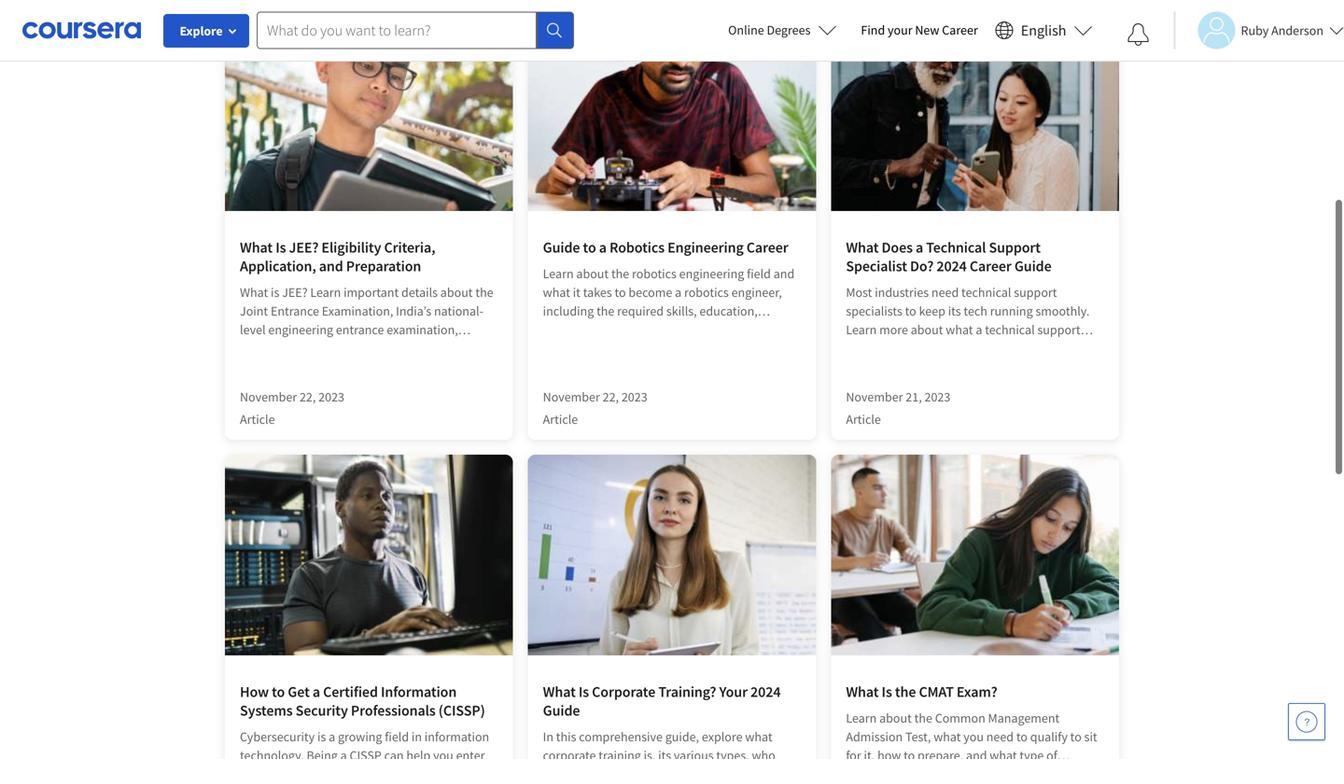 Task type: locate. For each thing, give the bounding box(es) containing it.
what for what is the cmat exam?
[[846, 683, 879, 701]]

article down experience,
[[543, 411, 578, 428]]

for left it,
[[846, 747, 862, 759]]

0 horizontal spatial november 22, 2023 article
[[240, 388, 345, 428]]

you down information
[[433, 747, 454, 759]]

and inside what does a technical support specialist do? 2024 career guide most industries need technical support specialists to keep its tech running smoothly. learn more about what a technical support specialist does and if this field is for you.
[[929, 340, 950, 357]]

type
[[1020, 747, 1044, 759]]

0 vertical spatial 2024
[[937, 257, 967, 275]]

you
[[964, 728, 984, 745], [433, 747, 454, 759]]

1 vertical spatial is
[[1012, 340, 1020, 357]]

career up tech
[[970, 257, 1012, 275]]

0 horizontal spatial article
[[240, 411, 275, 428]]

how inside what is the cmat exam? learn about the common management admission test, what you need to qualify to sit for it, how to prepare, and what type
[[878, 747, 901, 759]]

1 2023 from the left
[[319, 388, 345, 405]]

1 horizontal spatial november 22, 2023 article
[[543, 388, 648, 428]]

what is corporate training? your 2024 guide in this comprehensive guide, explore what corporate training is, its various types, wh
[[543, 683, 797, 759]]

field up engineer,
[[747, 265, 771, 282]]

22, down entrance
[[300, 388, 316, 405]]

field up can
[[385, 728, 409, 745]]

for inside what is the cmat exam? learn about the common management admission test, what you need to qualify to sit for it, how to prepare, and what type
[[846, 747, 862, 759]]

career up engineer,
[[747, 238, 789, 257]]

a up skills,
[[675, 284, 682, 301]]

information
[[425, 728, 489, 745]]

how to get a certified information systems security professionals (cissp) cybersecurity is a growing field in information technology. being a cissp can help you ente
[[240, 683, 489, 759]]

this
[[962, 340, 982, 357], [556, 728, 577, 745]]

guide up running
[[1015, 257, 1052, 275]]

guide
[[543, 238, 580, 257], [1015, 257, 1052, 275], [543, 701, 580, 720]]

0 vertical spatial jee?
[[289, 238, 319, 257]]

to inside what does a technical support specialist do? 2024 career guide most industries need technical support specialists to keep its tech running smoothly. learn more about what a technical support specialist does and if this field is for you.
[[905, 303, 917, 319]]

november left 21,
[[846, 388, 903, 405]]

support down smoothly.
[[1038, 321, 1081, 338]]

1 horizontal spatial november
[[543, 388, 600, 405]]

article down specialist
[[846, 411, 881, 428]]

0 vertical spatial robotics
[[632, 265, 677, 282]]

and down required
[[609, 321, 630, 338]]

experience,
[[543, 321, 606, 338]]

1 horizontal spatial 2023
[[622, 388, 648, 405]]

november for do?
[[846, 388, 903, 405]]

2 horizontal spatial is
[[882, 683, 892, 701]]

including
[[543, 303, 594, 319], [240, 340, 291, 357]]

1 vertical spatial 2024
[[751, 683, 781, 701]]

2 horizontal spatial is
[[1012, 340, 1020, 357]]

a up being
[[329, 728, 335, 745]]

what inside what is corporate training? your 2024 guide in this comprehensive guide, explore what corporate training is, its various types, wh
[[543, 683, 576, 701]]

is for corporate
[[579, 683, 589, 701]]

types,
[[717, 747, 750, 759]]

2023 down potential
[[622, 388, 648, 405]]

application,
[[240, 257, 316, 275]]

to left the sit
[[1071, 728, 1082, 745]]

coursera image
[[22, 15, 141, 45]]

0 vertical spatial its
[[948, 303, 961, 319]]

and up examination,
[[319, 257, 343, 275]]

details
[[402, 284, 438, 301]]

entrance
[[271, 303, 319, 319]]

november inside november 21, 2023 article
[[846, 388, 903, 405]]

common
[[935, 710, 986, 726]]

2023
[[319, 388, 345, 405], [622, 388, 648, 405], [925, 388, 951, 405]]

jee?
[[289, 238, 319, 257], [282, 284, 308, 301]]

what left type
[[990, 747, 1017, 759]]

1 vertical spatial engineering
[[268, 321, 333, 338]]

cmat
[[919, 683, 954, 701]]

0 horizontal spatial 2023
[[319, 388, 345, 405]]

1 vertical spatial this
[[556, 728, 577, 745]]

1 vertical spatial including
[[240, 340, 291, 357]]

need up keep
[[932, 284, 959, 301]]

learn inside what is the cmat exam? learn about the common management admission test, what you need to qualify to sit for it, how to prepare, and what type
[[846, 710, 877, 726]]

is inside what is corporate training? your 2024 guide in this comprehensive guide, explore what corporate training is, its various types, wh
[[579, 683, 589, 701]]

2 article from the left
[[543, 411, 578, 428]]

2023 inside november 21, 2023 article
[[925, 388, 951, 405]]

the
[[612, 265, 630, 282], [476, 284, 494, 301], [597, 303, 615, 319], [895, 683, 916, 701], [915, 710, 933, 726]]

specialist
[[846, 257, 908, 275]]

2023 right 21,
[[925, 388, 951, 405]]

3 2023 from the left
[[925, 388, 951, 405]]

for
[[1023, 340, 1038, 357], [846, 747, 862, 759]]

about inside guide to a robotics engineering career learn about the robotics engineering field and what it takes to become a robotics engineer, including the required skills, education, experience, and potential salaries.
[[577, 265, 609, 282]]

0 horizontal spatial need
[[932, 284, 959, 301]]

2 november 22, 2023 article from the left
[[543, 388, 648, 428]]

running
[[990, 303, 1033, 319]]

support
[[989, 238, 1041, 257]]

0 horizontal spatial this
[[556, 728, 577, 745]]

november 22, 2023 article down experience,
[[543, 388, 648, 428]]

1 vertical spatial its
[[658, 747, 671, 759]]

1 horizontal spatial including
[[543, 303, 594, 319]]

1 horizontal spatial how
[[878, 747, 901, 759]]

1 horizontal spatial field
[[747, 265, 771, 282]]

1 vertical spatial need
[[987, 728, 1014, 745]]

including inside guide to a robotics engineering career learn about the robotics engineering field and what it takes to become a robotics engineer, including the required skills, education, experience, and potential salaries.
[[543, 303, 594, 319]]

1 horizontal spatial is
[[579, 683, 589, 701]]

0 horizontal spatial november
[[240, 388, 297, 405]]

specialists
[[846, 303, 903, 319]]

learn up it
[[543, 265, 574, 282]]

0 horizontal spatial 2024
[[751, 683, 781, 701]]

degrees
[[767, 21, 811, 38]]

its inside what is corporate training? your 2024 guide in this comprehensive guide, explore what corporate training is, its various types, wh
[[658, 747, 671, 759]]

its left tech
[[948, 303, 961, 319]]

examination,
[[322, 303, 393, 319]]

learn
[[543, 265, 574, 282], [310, 284, 341, 301], [846, 321, 877, 338], [846, 710, 877, 726]]

about inside what is the cmat exam? learn about the common management admission test, what you need to qualify to sit for it, how to prepare, and what type
[[880, 710, 912, 726]]

the up national-
[[476, 284, 494, 301]]

the up test,
[[915, 710, 933, 726]]

0 horizontal spatial is
[[271, 284, 279, 301]]

what inside what is corporate training? your 2024 guide in this comprehensive guide, explore what corporate training is, its various types, wh
[[745, 728, 773, 745]]

3 article from the left
[[846, 411, 881, 428]]

2 horizontal spatial article
[[846, 411, 881, 428]]

career inside what does a technical support specialist do? 2024 career guide most industries need technical support specialists to keep its tech running smoothly. learn more about what a technical support specialist does and if this field is for you.
[[970, 257, 1012, 275]]

training?
[[659, 683, 717, 701]]

technical up tech
[[962, 284, 1012, 301]]

2 vertical spatial is
[[317, 728, 326, 745]]

[featured image] a cybersecurity analyst sits at their desk and studies for the cissp certification exam. image
[[225, 455, 513, 655]]

0 horizontal spatial field
[[385, 728, 409, 745]]

2 horizontal spatial november
[[846, 388, 903, 405]]

1 article from the left
[[240, 411, 275, 428]]

1 horizontal spatial article
[[543, 411, 578, 428]]

does
[[900, 340, 926, 357]]

0 vertical spatial this
[[962, 340, 982, 357]]

what left it
[[543, 284, 570, 301]]

[featured image] a robotics engineer works on a project on a white tabletop. image
[[528, 10, 816, 211]]

guide up it
[[543, 238, 580, 257]]

november
[[240, 388, 297, 405], [543, 388, 600, 405], [846, 388, 903, 405]]

0 horizontal spatial is
[[276, 238, 286, 257]]

november down 'level'
[[240, 388, 297, 405]]

engineering inside what is jee? eligibility criteria, application, and preparation what is jee? learn important details about the joint entrance examination, india's national- level engineering entrance examination, including how to prepare.
[[268, 321, 333, 338]]

engineering down engineering
[[679, 265, 745, 282]]

is up admission
[[882, 683, 892, 701]]

0 vertical spatial how
[[294, 340, 317, 357]]

you inside what is the cmat exam? learn about the common management admission test, what you need to qualify to sit for it, how to prepare, and what type
[[964, 728, 984, 745]]

is inside what is the cmat exam? learn about the common management admission test, what you need to qualify to sit for it, how to prepare, and what type
[[882, 683, 892, 701]]

in
[[543, 728, 554, 745]]

robotics
[[632, 265, 677, 282], [684, 284, 729, 301]]

0 horizontal spatial you
[[433, 747, 454, 759]]

what up 'if'
[[946, 321, 973, 338]]

takes
[[583, 284, 612, 301]]

how right it,
[[878, 747, 901, 759]]

what for what is jee? eligibility criteria, application, and preparation
[[240, 238, 273, 257]]

to left prepare.
[[320, 340, 331, 357]]

about up takes
[[577, 265, 609, 282]]

salaries.
[[684, 321, 729, 338]]

what
[[240, 238, 273, 257], [846, 238, 879, 257], [240, 284, 268, 301], [543, 683, 576, 701], [846, 683, 879, 701]]

is left 'you.'
[[1012, 340, 1020, 357]]

2 22, from the left
[[603, 388, 619, 405]]

guide inside guide to a robotics engineering career learn about the robotics engineering field and what it takes to become a robotics engineer, including the required skills, education, experience, and potential salaries.
[[543, 238, 580, 257]]

the down takes
[[597, 303, 615, 319]]

this right 'if'
[[962, 340, 982, 357]]

1 horizontal spatial engineering
[[679, 265, 745, 282]]

including down 'level'
[[240, 340, 291, 357]]

to down industries
[[905, 303, 917, 319]]

1 horizontal spatial for
[[1023, 340, 1038, 357]]

its inside what does a technical support specialist do? 2024 career guide most industries need technical support specialists to keep its tech running smoothly. learn more about what a technical support specialist does and if this field is for you.
[[948, 303, 961, 319]]

technical
[[962, 284, 1012, 301], [985, 321, 1035, 338]]

how
[[294, 340, 317, 357], [878, 747, 901, 759]]

learn up specialist
[[846, 321, 877, 338]]

ruby
[[1241, 22, 1269, 39]]

0 vertical spatial is
[[271, 284, 279, 301]]

0 horizontal spatial engineering
[[268, 321, 333, 338]]

to inside the how to get a certified information systems security professionals (cissp) cybersecurity is a growing field in information technology. being a cissp can help you ente
[[272, 683, 285, 701]]

ruby anderson button
[[1174, 12, 1345, 49]]

prepare.
[[334, 340, 380, 357]]

1 horizontal spatial its
[[948, 303, 961, 319]]

what for what does a technical support specialist do? 2024 career guide
[[846, 238, 879, 257]]

None search field
[[257, 12, 574, 49]]

and
[[319, 257, 343, 275], [774, 265, 795, 282], [609, 321, 630, 338], [929, 340, 950, 357], [966, 747, 987, 759]]

22, for about
[[603, 388, 619, 405]]

0 vertical spatial field
[[747, 265, 771, 282]]

is
[[276, 238, 286, 257], [579, 683, 589, 701], [882, 683, 892, 701]]

article
[[240, 411, 275, 428], [543, 411, 578, 428], [846, 411, 881, 428]]

to
[[583, 238, 596, 257], [615, 284, 626, 301], [905, 303, 917, 319], [320, 340, 331, 357], [272, 683, 285, 701], [1017, 728, 1028, 745], [1071, 728, 1082, 745], [904, 747, 915, 759]]

is inside what is jee? eligibility criteria, application, and preparation what is jee? learn important details about the joint entrance examination, india's national- level engineering entrance examination, including how to prepare.
[[276, 238, 286, 257]]

2 2023 from the left
[[622, 388, 648, 405]]

november down experience,
[[543, 388, 600, 405]]

how down entrance
[[294, 340, 317, 357]]

certified
[[323, 683, 378, 701]]

is left corporate
[[579, 683, 589, 701]]

what does a technical support specialist do? 2024 career guide most industries need technical support specialists to keep its tech running smoothly. learn more about what a technical support specialist does and if this field is for you.
[[846, 238, 1090, 357]]

1 horizontal spatial you
[[964, 728, 984, 745]]

field down running
[[985, 340, 1009, 357]]

engineering
[[679, 265, 745, 282], [268, 321, 333, 338]]

november 21, 2023 article
[[846, 388, 951, 428]]

is up being
[[317, 728, 326, 745]]

explore
[[702, 728, 743, 745]]

what up prepare,
[[934, 728, 961, 745]]

jee? up entrance
[[282, 284, 308, 301]]

its right is,
[[658, 747, 671, 759]]

1 horizontal spatial 22,
[[603, 388, 619, 405]]

1 november from the left
[[240, 388, 297, 405]]

career
[[942, 21, 978, 38], [747, 238, 789, 257], [970, 257, 1012, 275]]

and left 'if'
[[929, 340, 950, 357]]

a
[[599, 238, 607, 257], [916, 238, 924, 257], [675, 284, 682, 301], [976, 321, 983, 338], [313, 683, 320, 701], [329, 728, 335, 745], [340, 747, 347, 759]]

what inside guide to a robotics engineering career learn about the robotics engineering field and what it takes to become a robotics engineer, including the required skills, education, experience, and potential salaries.
[[543, 284, 570, 301]]

3 november from the left
[[846, 388, 903, 405]]

article for and
[[240, 411, 275, 428]]

and up engineer,
[[774, 265, 795, 282]]

is down application,
[[271, 284, 279, 301]]

does
[[882, 238, 913, 257]]

about inside what is jee? eligibility criteria, application, and preparation what is jee? learn important details about the joint entrance examination, india's national- level engineering entrance examination, including how to prepare.
[[441, 284, 473, 301]]

to up takes
[[583, 238, 596, 257]]

new
[[915, 21, 940, 38]]

0 vertical spatial need
[[932, 284, 959, 301]]

guide up in
[[543, 701, 580, 720]]

career right new at right top
[[942, 21, 978, 38]]

1 november 22, 2023 article from the left
[[240, 388, 345, 428]]

engineering down entrance
[[268, 321, 333, 338]]

a down tech
[[976, 321, 983, 338]]

what for what is corporate training? your 2024 guide
[[543, 683, 576, 701]]

2024 right your
[[751, 683, 781, 701]]

2023 for what
[[319, 388, 345, 405]]

learn up entrance
[[310, 284, 341, 301]]

0 vertical spatial for
[[1023, 340, 1038, 357]]

what inside what does a technical support specialist do? 2024 career guide most industries need technical support specialists to keep its tech running smoothly. learn more about what a technical support specialist does and if this field is for you.
[[846, 238, 879, 257]]

1 vertical spatial how
[[878, 747, 901, 759]]

1 horizontal spatial need
[[987, 728, 1014, 745]]

about
[[577, 265, 609, 282], [441, 284, 473, 301], [911, 321, 944, 338], [880, 710, 912, 726]]

guide inside what is corporate training? your 2024 guide in this comprehensive guide, explore what corporate training is, its various types, wh
[[543, 701, 580, 720]]

0 horizontal spatial for
[[846, 747, 862, 759]]

need down management
[[987, 728, 1014, 745]]

to left get
[[272, 683, 285, 701]]

your
[[719, 683, 748, 701]]

and inside what is jee? eligibility criteria, application, and preparation what is jee? learn important details about the joint entrance examination, india's national- level engineering entrance examination, including how to prepare.
[[319, 257, 343, 275]]

is up entrance
[[276, 238, 286, 257]]

including up experience,
[[543, 303, 594, 319]]

and right prepare,
[[966, 747, 987, 759]]

0 horizontal spatial its
[[658, 747, 671, 759]]

0 horizontal spatial 22,
[[300, 388, 316, 405]]

is inside what does a technical support specialist do? 2024 career guide most industries need technical support specialists to keep its tech running smoothly. learn more about what a technical support specialist does and if this field is for you.
[[1012, 340, 1020, 357]]

what inside what is the cmat exam? learn about the common management admission test, what you need to qualify to sit for it, how to prepare, and what type
[[846, 683, 879, 701]]

do?
[[910, 257, 934, 275]]

security
[[296, 701, 348, 720]]

learn up admission
[[846, 710, 877, 726]]

support up running
[[1014, 284, 1057, 301]]

is
[[271, 284, 279, 301], [1012, 340, 1020, 357], [317, 728, 326, 745]]

0 vertical spatial including
[[543, 303, 594, 319]]

0 vertical spatial engineering
[[679, 265, 745, 282]]

you down common
[[964, 728, 984, 745]]

2 vertical spatial field
[[385, 728, 409, 745]]

engineer,
[[732, 284, 782, 301]]

1 vertical spatial robotics
[[684, 284, 729, 301]]

guide inside what does a technical support specialist do? 2024 career guide most industries need technical support specialists to keep its tech running smoothly. learn more about what a technical support specialist does and if this field is for you.
[[1015, 257, 1052, 275]]

for left 'you.'
[[1023, 340, 1038, 357]]

this up corporate
[[556, 728, 577, 745]]

its
[[948, 303, 961, 319], [658, 747, 671, 759]]

1 horizontal spatial 2024
[[937, 257, 967, 275]]

What do you want to learn? text field
[[257, 12, 537, 49]]

criteria,
[[384, 238, 436, 257]]

0 horizontal spatial how
[[294, 340, 317, 357]]

1 horizontal spatial this
[[962, 340, 982, 357]]

about down keep
[[911, 321, 944, 338]]

0 vertical spatial you
[[964, 728, 984, 745]]

november 22, 2023 article down 'level'
[[240, 388, 345, 428]]

technical down running
[[985, 321, 1035, 338]]

22, down experience,
[[603, 388, 619, 405]]

2 november from the left
[[543, 388, 600, 405]]

jee? left eligibility
[[289, 238, 319, 257]]

2023 down prepare.
[[319, 388, 345, 405]]

a right does
[[916, 238, 924, 257]]

2 horizontal spatial 2023
[[925, 388, 951, 405]]

it,
[[864, 747, 875, 759]]

various
[[674, 747, 714, 759]]

career inside guide to a robotics engineering career learn about the robotics engineering field and what it takes to become a robotics engineer, including the required skills, education, experience, and potential salaries.
[[747, 238, 789, 257]]

help center image
[[1296, 711, 1318, 733]]

2 horizontal spatial field
[[985, 340, 1009, 357]]

1 vertical spatial for
[[846, 747, 862, 759]]

what up types,
[[745, 728, 773, 745]]

how inside what is jee? eligibility criteria, application, and preparation what is jee? learn important details about the joint entrance examination, india's national- level engineering entrance examination, including how to prepare.
[[294, 340, 317, 357]]

21,
[[906, 388, 922, 405]]

robotics up become
[[632, 265, 677, 282]]

help
[[407, 747, 431, 759]]

article down 'level'
[[240, 411, 275, 428]]

1 vertical spatial you
[[433, 747, 454, 759]]

1 horizontal spatial is
[[317, 728, 326, 745]]

2024 right do?
[[937, 257, 967, 275]]

about up admission
[[880, 710, 912, 726]]

about up national-
[[441, 284, 473, 301]]

article inside november 21, 2023 article
[[846, 411, 881, 428]]

need inside what does a technical support specialist do? 2024 career guide most industries need technical support specialists to keep its tech running smoothly. learn more about what a technical support specialist does and if this field is for you.
[[932, 284, 959, 301]]

0 horizontal spatial including
[[240, 340, 291, 357]]

robotics up education,
[[684, 284, 729, 301]]

1 vertical spatial field
[[985, 340, 1009, 357]]

1 22, from the left
[[300, 388, 316, 405]]



Task type: vqa. For each thing, say whether or not it's contained in the screenshot.
the Included
no



Task type: describe. For each thing, give the bounding box(es) containing it.
management
[[988, 710, 1060, 726]]

explore button
[[163, 14, 249, 48]]

in
[[412, 728, 422, 745]]

examination,
[[387, 321, 458, 338]]

0 horizontal spatial robotics
[[632, 265, 677, 282]]

show notifications image
[[1127, 23, 1150, 46]]

online degrees
[[728, 21, 811, 38]]

is for the
[[882, 683, 892, 701]]

learn inside guide to a robotics engineering career learn about the robotics engineering field and what it takes to become a robotics engineer, including the required skills, education, experience, and potential salaries.
[[543, 265, 574, 282]]

become
[[629, 284, 673, 301]]

skills,
[[667, 303, 697, 319]]

systems
[[240, 701, 293, 720]]

0 vertical spatial technical
[[962, 284, 1012, 301]]

(cissp)
[[439, 701, 485, 720]]

for inside what does a technical support specialist do? 2024 career guide most industries need technical support specialists to keep its tech running smoothly. learn more about what a technical support specialist does and if this field is for you.
[[1023, 340, 1038, 357]]

cybersecurity
[[240, 728, 315, 745]]

career inside find your new career link
[[942, 21, 978, 38]]

information
[[381, 683, 457, 701]]

2023 for career
[[925, 388, 951, 405]]

eligibility
[[322, 238, 381, 257]]

corporate
[[592, 683, 656, 701]]

what is jee? eligibility criteria, application, and preparation what is jee? learn important details about the joint entrance examination, india's national- level engineering entrance examination, including how to prepare.
[[240, 238, 494, 357]]

field inside guide to a robotics engineering career learn about the robotics engineering field and what it takes to become a robotics engineer, including the required skills, education, experience, and potential salaries.
[[747, 265, 771, 282]]

sit
[[1085, 728, 1098, 745]]

what inside what does a technical support specialist do? 2024 career guide most industries need technical support specialists to keep its tech running smoothly. learn more about what a technical support specialist does and if this field is for you.
[[946, 321, 973, 338]]

learn inside what does a technical support specialist do? 2024 career guide most industries need technical support specialists to keep its tech running smoothly. learn more about what a technical support specialist does and if this field is for you.
[[846, 321, 877, 338]]

preparation
[[346, 257, 421, 275]]

tech
[[964, 303, 988, 319]]

november 22, 2023 article for learn
[[543, 388, 648, 428]]

you inside the how to get a certified information systems security professionals (cissp) cybersecurity is a growing field in information technology. being a cissp can help you ente
[[433, 747, 454, 759]]

training
[[599, 747, 641, 759]]

need inside what is the cmat exam? learn about the common management admission test, what you need to qualify to sit for it, how to prepare, and what type
[[987, 728, 1014, 745]]

this inside what does a technical support specialist do? 2024 career guide most industries need technical support specialists to keep its tech running smoothly. learn more about what a technical support specialist does and if this field is for you.
[[962, 340, 982, 357]]

field inside the how to get a certified information systems security professionals (cissp) cybersecurity is a growing field in information technology. being a cissp can help you ente
[[385, 728, 409, 745]]

a right being
[[340, 747, 347, 759]]

the inside what is jee? eligibility criteria, application, and preparation what is jee? learn important details about the joint entrance examination, india's national- level engineering entrance examination, including how to prepare.
[[476, 284, 494, 301]]

cissp
[[350, 747, 382, 759]]

how
[[240, 683, 269, 701]]

level
[[240, 321, 266, 338]]

article for do?
[[846, 411, 881, 428]]

technical
[[927, 238, 986, 257]]

industries
[[875, 284, 929, 301]]

2024 inside what does a technical support specialist do? 2024 career guide most industries need technical support specialists to keep its tech running smoothly. learn more about what a technical support specialist does and if this field is for you.
[[937, 257, 967, 275]]

to inside what is jee? eligibility criteria, application, and preparation what is jee? learn important details about the joint entrance examination, india's national- level engineering entrance examination, including how to prepare.
[[320, 340, 331, 357]]

technology.
[[240, 747, 304, 759]]

robotics
[[610, 238, 665, 257]]

to right takes
[[615, 284, 626, 301]]

india's
[[396, 303, 432, 319]]

and inside what is the cmat exam? learn about the common management admission test, what you need to qualify to sit for it, how to prepare, and what type
[[966, 747, 987, 759]]

it
[[573, 284, 581, 301]]

0 vertical spatial support
[[1014, 284, 1057, 301]]

comprehensive
[[579, 728, 663, 745]]

including inside what is jee? eligibility criteria, application, and preparation what is jee? learn important details about the joint entrance examination, india's national- level engineering entrance examination, including how to prepare.
[[240, 340, 291, 357]]

november for learn
[[543, 388, 600, 405]]

to down test,
[[904, 747, 915, 759]]

the left cmat
[[895, 683, 916, 701]]

find
[[861, 21, 885, 38]]

keep
[[919, 303, 946, 319]]

you.
[[1041, 340, 1065, 357]]

joint
[[240, 303, 268, 319]]

november 22, 2023 article for and
[[240, 388, 345, 428]]

22, for preparation
[[300, 388, 316, 405]]

exam?
[[957, 683, 998, 701]]

[featured image] instructor preparing for a class image
[[528, 455, 816, 655]]

online degrees button
[[713, 9, 852, 50]]

a left robotics
[[599, 238, 607, 257]]

is inside what is jee? eligibility criteria, application, and preparation what is jee? learn important details about the joint entrance examination, india's national- level engineering entrance examination, including how to prepare.
[[271, 284, 279, 301]]

explore
[[180, 22, 223, 39]]

engineering inside guide to a robotics engineering career learn about the robotics engineering field and what it takes to become a robotics engineer, including the required skills, education, experience, and potential salaries.
[[679, 265, 745, 282]]

engineering
[[668, 238, 744, 257]]

november for and
[[240, 388, 297, 405]]

if
[[953, 340, 960, 357]]

1 horizontal spatial robotics
[[684, 284, 729, 301]]

growing
[[338, 728, 382, 745]]

education,
[[700, 303, 758, 319]]

the up takes
[[612, 265, 630, 282]]

[featured image] a boy sitting on the stairs and studying for his examination. image
[[225, 10, 513, 211]]

article for learn
[[543, 411, 578, 428]]

field inside what does a technical support specialist do? 2024 career guide most industries need technical support specialists to keep its tech running smoothly. learn more about what a technical support specialist does and if this field is for you.
[[985, 340, 1009, 357]]

online
[[728, 21, 764, 38]]

2024 inside what is corporate training? your 2024 guide in this comprehensive guide, explore what corporate training is, its various types, wh
[[751, 683, 781, 701]]

a candidate sitting at her desk concentrating during an entrance exam. image
[[831, 455, 1120, 655]]

guide to a robotics engineering career learn about the robotics engineering field and what it takes to become a robotics engineer, including the required skills, education, experience, and potential salaries.
[[543, 238, 795, 338]]

english button
[[988, 0, 1100, 61]]

1 vertical spatial technical
[[985, 321, 1035, 338]]

required
[[617, 303, 664, 319]]

1 vertical spatial jee?
[[282, 284, 308, 301]]

find your new career
[[861, 21, 978, 38]]

is for jee?
[[276, 238, 286, 257]]

a right get
[[313, 683, 320, 701]]

learn inside what is jee? eligibility criteria, application, and preparation what is jee? learn important details about the joint entrance examination, india's national- level engineering entrance examination, including how to prepare.
[[310, 284, 341, 301]]

professionals
[[351, 701, 436, 720]]

get
[[288, 683, 310, 701]]

is inside the how to get a certified information systems security professionals (cissp) cybersecurity is a growing field in information technology. being a cissp can help you ente
[[317, 728, 326, 745]]

to down management
[[1017, 728, 1028, 745]]

2023 for the
[[622, 388, 648, 405]]

english
[[1021, 21, 1067, 40]]

prepare,
[[918, 747, 964, 759]]

test,
[[906, 728, 931, 745]]

entrance
[[336, 321, 384, 338]]

this inside what is corporate training? your 2024 guide in this comprehensive guide, explore what corporate training is, its various types, wh
[[556, 728, 577, 745]]

find your new career link
[[852, 19, 988, 42]]

potential
[[632, 321, 682, 338]]

[featured image] two technical support specialists are talking to one another. image
[[831, 10, 1120, 211]]

1 vertical spatial support
[[1038, 321, 1081, 338]]

about inside what does a technical support specialist do? 2024 career guide most industries need technical support specialists to keep its tech running smoothly. learn more about what a technical support specialist does and if this field is for you.
[[911, 321, 944, 338]]

important
[[344, 284, 399, 301]]

guide,
[[665, 728, 699, 745]]

specialist
[[846, 340, 897, 357]]

most
[[846, 284, 872, 301]]

ruby anderson
[[1241, 22, 1324, 39]]

corporate
[[543, 747, 596, 759]]

can
[[384, 747, 404, 759]]

your
[[888, 21, 913, 38]]

smoothly.
[[1036, 303, 1090, 319]]

being
[[307, 747, 338, 759]]

qualify
[[1031, 728, 1068, 745]]

is,
[[644, 747, 656, 759]]

admission
[[846, 728, 903, 745]]

what is the cmat exam? learn about the common management admission test, what you need to qualify to sit for it, how to prepare, and what type 
[[846, 683, 1098, 759]]



